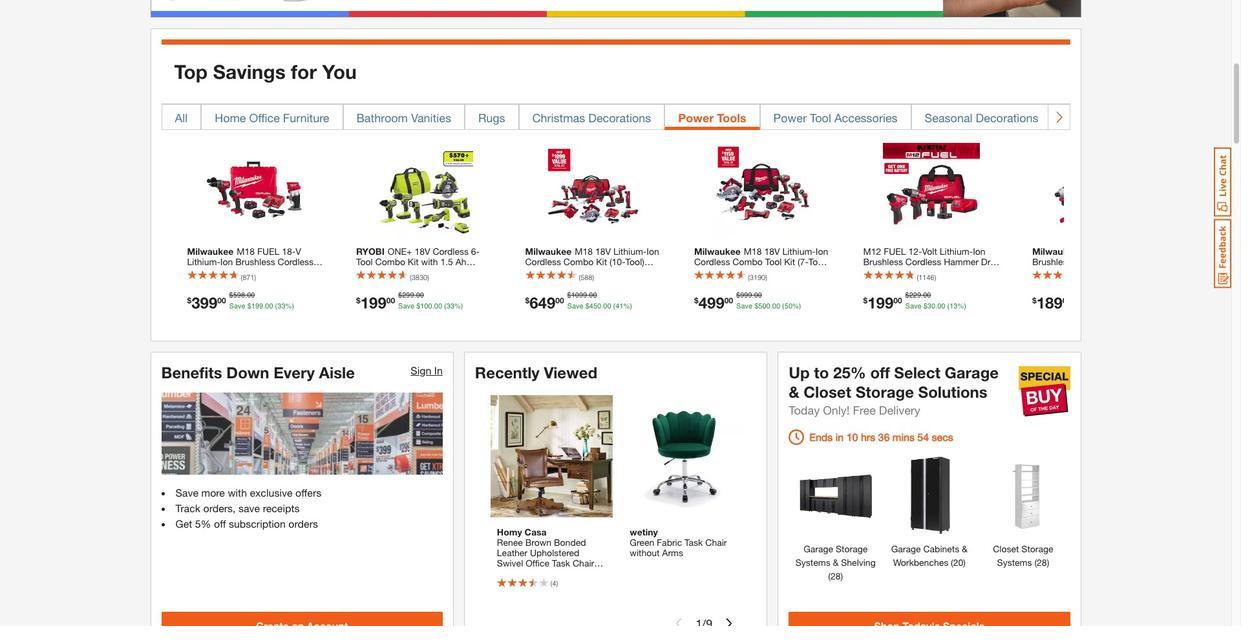 Task type: vqa. For each thing, say whether or not it's contained in the screenshot.


Task type: locate. For each thing, give the bounding box(es) containing it.
combo inside m18 18v lithium-ion cordless combo kit (10-tool) with (2) batteries, charger and (2) tool bags
[[564, 256, 594, 267]]

1 horizontal spatial (2)
[[651, 267, 660, 278]]

1 horizontal spatial hammer
[[944, 256, 979, 267]]

tool) inside m18 18v lithium-ion cordless combo kit (10-tool) with (2) batteries, charger and (2) tool bags
[[626, 256, 645, 267]]

save inside $ 199 00 $ 299 . 00 save $ 100 . 00 ( 33 %)
[[399, 302, 415, 310]]

vanities
[[411, 110, 451, 125]]

leather
[[497, 547, 528, 558]]

0 horizontal spatial 199
[[252, 302, 263, 310]]

m18 18v lithium-ion cordless combo tool kit (7-tool) with two 3.0 ah batteries, charger and tool bag image
[[714, 143, 812, 240]]

1 horizontal spatial battery,
[[418, 267, 449, 278]]

3190
[[750, 273, 766, 281]]

%) right 500
[[793, 302, 802, 310]]

2 systems from the left
[[998, 557, 1033, 568]]

batteries, up 50
[[761, 267, 800, 278]]

hammer inside m12 fuel 12-volt lithium-ion brushless cordless hammer drill and impact driver combo kit w/2 batteries and bag (2-tool)
[[944, 256, 979, 267]]

office inside 'button'
[[249, 110, 280, 125]]

power right tools
[[774, 110, 807, 125]]

1 horizontal spatial 199
[[361, 293, 387, 312]]

solutions
[[919, 383, 988, 401]]

(2) up 649
[[545, 267, 555, 278]]

cordless left 3.0
[[695, 256, 731, 267]]

0 horizontal spatial office
[[249, 110, 280, 125]]

33 inside the $ 399 00 $ 598 . 00 save $ 199 . 00 ( 33 %)
[[278, 302, 286, 310]]

1 horizontal spatial 28
[[1038, 557, 1048, 568]]

1 horizontal spatial office
[[526, 558, 550, 569]]

m18 for 649
[[575, 246, 593, 257]]

2 vertical spatial &
[[833, 557, 839, 568]]

0 horizontal spatial charger
[[356, 277, 389, 288]]

%) inside the $ 399 00 $ 598 . 00 save $ 199 . 00 ( 33 %)
[[286, 302, 294, 310]]

m18 for 499
[[744, 246, 762, 257]]

2 horizontal spatial 18v
[[765, 246, 780, 257]]

lithium- up 399
[[187, 256, 220, 267]]

18v
[[415, 246, 430, 257], [596, 246, 611, 257], [765, 246, 780, 257]]

10
[[847, 431, 859, 443]]

1 horizontal spatial (2-
[[939, 277, 950, 288]]

%) right 450
[[624, 302, 633, 310]]

select
[[895, 363, 941, 381]]

2 horizontal spatial ah
[[748, 267, 759, 278]]

homy
[[497, 527, 522, 538]]

( 4 )
[[551, 579, 558, 587]]

) for ( 588 )
[[593, 273, 595, 281]]

1 fuel from the left
[[257, 246, 280, 257]]

save for impact
[[229, 302, 246, 310]]

33 right 100
[[447, 302, 455, 310]]

brushless up 'batteries'
[[864, 256, 904, 267]]

18v inside m18 18v lithium-ion cordless combo kit (10-tool) with (2) batteries, charger and (2) tool bags
[[596, 246, 611, 257]]

1 bag from the left
[[766, 277, 783, 288]]

storage for garage storage systems & shelving ( 28 )
[[836, 543, 868, 554]]

sign in card banner image
[[161, 392, 443, 475]]

1 horizontal spatial fuel
[[884, 246, 907, 257]]

milwaukee up two
[[695, 246, 741, 257]]

0 vertical spatial task
[[685, 537, 703, 548]]

batteries, up 1099 at the left of page
[[557, 267, 596, 278]]

save down 999
[[737, 302, 753, 310]]

drill right volt
[[982, 256, 997, 267]]

milwaukee link
[[1033, 246, 1170, 298]]

ah right 1.5
[[456, 256, 467, 267]]

0 horizontal spatial fuel
[[257, 246, 280, 257]]

1 brushless from the left
[[236, 256, 275, 267]]

garage storage systems & shelving product image image
[[796, 455, 876, 535]]

0 horizontal spatial chair
[[573, 558, 595, 569]]

kit up ( 3830 )
[[408, 256, 419, 267]]

tool left bags
[[526, 277, 542, 288]]

furniture down 'for'
[[283, 110, 330, 125]]

garage cabinets & workbenches
[[892, 543, 968, 568]]

1 33 from the left
[[278, 302, 286, 310]]

0 horizontal spatial driver
[[291, 267, 315, 278]]

task
[[685, 537, 703, 548], [552, 558, 571, 569]]

1 %) from the left
[[286, 302, 294, 310]]

2 power from the left
[[774, 110, 807, 125]]

4.0
[[390, 267, 403, 278]]

199 left 299
[[361, 293, 387, 312]]

off down orders,
[[214, 518, 226, 530]]

bedroom furniture button
[[1053, 104, 1178, 130]]

m12
[[864, 246, 882, 257]]

3 %) from the left
[[624, 302, 633, 310]]

lithium- inside m18 18v lithium-ion cordless combo kit (10-tool) with (2) batteries, charger and (2) tool bags
[[614, 246, 647, 257]]

task inside homy casa renee brown bonded leather upholstered swivel office task chair with wood base
[[552, 558, 571, 569]]

2 brushless from the left
[[864, 256, 904, 267]]

0 horizontal spatial garage
[[804, 543, 834, 554]]

m18 inside m18 fuel 18-v lithium-ion brushless cordless hammer drill and impact driver combo kit (2-tool) with router
[[237, 246, 255, 257]]

m18 up 3.0
[[744, 246, 762, 257]]

0 vertical spatial 28
[[1038, 557, 1048, 568]]

1 vertical spatial task
[[552, 558, 571, 569]]

) for ( 4 )
[[557, 579, 558, 587]]

save up "track"
[[176, 487, 199, 499]]

power inside button
[[774, 110, 807, 125]]

next slide image
[[725, 618, 735, 626]]

drill left 871
[[224, 267, 240, 278]]

0 horizontal spatial furniture
[[283, 110, 330, 125]]

ah right 4.0
[[405, 267, 416, 278]]

get
[[176, 518, 192, 530]]

%) for m18 18v lithium-ion cordless combo kit (10-tool) with (2) batteries, charger and (2) tool bags
[[624, 302, 633, 310]]

1 horizontal spatial task
[[685, 537, 703, 548]]

office right the "home"
[[249, 110, 280, 125]]

2 driver from the left
[[912, 267, 936, 278]]

power tool accessories button
[[760, 104, 912, 130]]

2 18v from the left
[[596, 246, 611, 257]]

drill inside m18 fuel 18-v lithium-ion brushless cordless hammer drill and impact driver combo kit (2-tool) with router
[[224, 267, 240, 278]]

kit left (7-
[[785, 256, 796, 267]]

1 horizontal spatial chair
[[706, 537, 727, 548]]

tool up 999
[[747, 277, 764, 288]]

power inside 'button'
[[679, 110, 714, 125]]

you
[[322, 60, 357, 83]]

garage up workbenches
[[892, 543, 921, 554]]

1 18v from the left
[[415, 246, 430, 257]]

lithium- inside m18 18v lithium-ion cordless combo tool kit (7-tool) with two 3.0 ah batteries, charger and tool bag
[[783, 246, 816, 257]]

1 (2- from the left
[[233, 277, 244, 288]]

driver for router
[[291, 267, 315, 278]]

1 horizontal spatial drill
[[982, 256, 997, 267]]

1 horizontal spatial garage
[[892, 543, 921, 554]]

office down "brown"
[[526, 558, 550, 569]]

storage inside up to 25% off select garage & closet storage solutions today only! free delivery
[[856, 383, 915, 401]]

fuel inside m12 fuel 12-volt lithium-ion brushless cordless hammer drill and impact driver combo kit w/2 batteries and bag (2-tool)
[[884, 246, 907, 257]]

$ 189 00
[[1033, 293, 1072, 312]]

hammer up 399
[[187, 267, 222, 278]]

with inside one+ 18v cordless 6- tool combo kit with 1.5 ah battery, 4.0 ah battery, and charger
[[421, 256, 438, 267]]

power for power tools
[[679, 110, 714, 125]]

0 horizontal spatial task
[[552, 558, 571, 569]]

1 horizontal spatial brushless
[[864, 256, 904, 267]]

combo inside m18 18v lithium-ion cordless combo tool kit (7-tool) with two 3.0 ah batteries, charger and tool bag
[[733, 256, 763, 267]]

lithium- up 41
[[614, 246, 647, 257]]

1 batteries, from the left
[[557, 267, 596, 278]]

0 horizontal spatial drill
[[224, 267, 240, 278]]

cordless up bags
[[526, 256, 561, 267]]

0 horizontal spatial power
[[679, 110, 714, 125]]

bag right the 3190
[[766, 277, 783, 288]]

) for ( 3830 )
[[428, 273, 429, 281]]

benefits down every aisle
[[161, 363, 355, 381]]

kit
[[408, 256, 419, 267], [596, 256, 607, 267], [785, 256, 796, 267], [971, 267, 982, 278], [220, 277, 231, 288]]

2 milwaukee from the left
[[526, 246, 572, 257]]

m18 inside m18 18v lithium-ion cordless combo tool kit (7-tool) with two 3.0 ah batteries, charger and tool bag
[[744, 246, 762, 257]]

brushless inside m12 fuel 12-volt lithium-ion brushless cordless hammer drill and impact driver combo kit w/2 batteries and bag (2-tool)
[[864, 256, 904, 267]]

18v for 199
[[415, 246, 430, 257]]

with down 'leather'
[[497, 568, 514, 579]]

and inside m18 18v lithium-ion cordless combo kit (10-tool) with (2) batteries, charger and (2) tool bags
[[633, 267, 648, 278]]

0 horizontal spatial closet
[[804, 383, 852, 401]]

2 horizontal spatial m18
[[744, 246, 762, 257]]

3.0
[[733, 267, 745, 278]]

2 %) from the left
[[455, 302, 463, 310]]

1 vertical spatial office
[[526, 558, 550, 569]]

199 for $ 199 00 $ 229 . 00 save $ 30 . 00 ( 13 %)
[[868, 293, 894, 312]]

driver inside m12 fuel 12-volt lithium-ion brushless cordless hammer drill and impact driver combo kit w/2 batteries and bag (2-tool)
[[912, 267, 936, 278]]

ends
[[810, 431, 833, 443]]

benefits
[[161, 363, 222, 381]]

off inside up to 25% off select garage & closet storage solutions today only! free delivery
[[871, 363, 890, 381]]

closet up today only!
[[804, 383, 852, 401]]

1 systems from the left
[[796, 557, 831, 568]]

m18 18v lithium-ion cordless combo kit (10-tool) with (2) batteries, charger and (2) tool bags
[[526, 246, 660, 288]]

hrs
[[862, 431, 876, 443]]

tools
[[718, 110, 747, 125]]

task right arms
[[685, 537, 703, 548]]

garage inside up to 25% off select garage & closet storage solutions today only! free delivery
[[945, 363, 999, 381]]

charger right 588
[[598, 267, 630, 278]]

chair inside homy casa renee brown bonded leather upholstered swivel office task chair with wood base
[[573, 558, 595, 569]]

0 vertical spatial chair
[[706, 537, 727, 548]]

%) for one+ 18v cordless 6- tool combo kit with 1.5 ah battery, 4.0 ah battery, and charger
[[455, 302, 463, 310]]

0 vertical spatial &
[[789, 383, 800, 401]]

0 horizontal spatial decorations
[[589, 110, 652, 125]]

ah right 3.0
[[748, 267, 759, 278]]

router
[[285, 277, 312, 288]]

%) inside $ 199 00 $ 299 . 00 save $ 100 . 00 ( 33 %)
[[455, 302, 463, 310]]

18v for 649
[[596, 246, 611, 257]]

cordless up router
[[278, 256, 314, 267]]

charger left 4.0
[[356, 277, 389, 288]]

milwaukee up bags
[[526, 246, 572, 257]]

impact for and
[[882, 267, 910, 278]]

one+ 18v cordless 6- tool combo kit with 1.5 ah battery, 4.0 ah battery, and charger
[[356, 246, 480, 288]]

fuel left 12-
[[884, 246, 907, 257]]

systems right 20
[[998, 557, 1033, 568]]

0 horizontal spatial &
[[789, 383, 800, 401]]

down
[[227, 363, 269, 381]]

impact
[[260, 267, 288, 278], [882, 267, 910, 278]]

1 horizontal spatial power
[[774, 110, 807, 125]]

decorations for seasonal decorations
[[976, 110, 1039, 125]]

off inside save more with exclusive offers track orders, save receipts get 5% off subscription orders
[[214, 518, 226, 530]]

and
[[242, 267, 258, 278], [452, 267, 467, 278], [633, 267, 648, 278], [864, 267, 879, 278], [729, 277, 745, 288], [902, 277, 918, 288]]

decorations for christmas decorations
[[589, 110, 652, 125]]

chair inside the wetiny green fabric task chair without arms
[[706, 537, 727, 548]]

0 horizontal spatial 33
[[278, 302, 286, 310]]

hammer inside m18 fuel 18-v lithium-ion brushless cordless hammer drill and impact driver combo kit (2-tool) with router
[[187, 267, 222, 278]]

ion right (7-
[[816, 246, 829, 257]]

0 horizontal spatial (2)
[[545, 267, 555, 278]]

bag up the 229
[[920, 277, 936, 288]]

task up ( 4 )
[[552, 558, 571, 569]]

seasonal decorations button
[[912, 104, 1053, 130]]

&
[[789, 383, 800, 401], [963, 543, 968, 554], [833, 557, 839, 568]]

ion right (10-
[[647, 246, 660, 257]]

lithium- up 50
[[783, 246, 816, 257]]

0 horizontal spatial hammer
[[187, 267, 222, 278]]

driver for bag
[[912, 267, 936, 278]]

v
[[296, 246, 301, 257]]

1 vertical spatial chair
[[573, 558, 595, 569]]

(2- up 598
[[233, 277, 244, 288]]

& left shelving
[[833, 557, 839, 568]]

cordless
[[433, 246, 469, 257], [278, 256, 314, 267], [526, 256, 561, 267], [695, 256, 731, 267], [906, 256, 942, 267]]

0 horizontal spatial off
[[214, 518, 226, 530]]

( 28 )
[[1033, 557, 1050, 568]]

199 inside $ 199 00 $ 299 . 00 save $ 100 . 00 ( 33 %)
[[361, 293, 387, 312]]

charger inside m18 18v lithium-ion cordless combo tool kit (7-tool) with two 3.0 ah batteries, charger and tool bag
[[695, 277, 727, 288]]

brushless
[[236, 256, 275, 267], [864, 256, 904, 267]]

ion up the $ 399 00 $ 598 . 00 save $ 199 . 00 ( 33 %)
[[220, 256, 233, 267]]

0 vertical spatial off
[[871, 363, 890, 381]]

0 horizontal spatial m18
[[237, 246, 255, 257]]

with left two
[[695, 267, 711, 278]]

kit left ( 871 )
[[220, 277, 231, 288]]

1 horizontal spatial charger
[[598, 267, 630, 278]]

$
[[229, 291, 233, 300], [399, 291, 402, 300], [568, 291, 572, 300], [737, 291, 741, 300], [906, 291, 910, 300], [187, 295, 192, 305], [356, 295, 361, 305], [526, 295, 530, 305], [695, 295, 699, 305], [864, 295, 868, 305], [1033, 295, 1037, 305], [248, 302, 252, 310], [417, 302, 421, 310], [586, 302, 590, 310], [755, 302, 759, 310], [924, 302, 928, 310]]

2 bag from the left
[[920, 277, 936, 288]]

and right (10-
[[633, 267, 648, 278]]

impact inside m12 fuel 12-volt lithium-ion brushless cordless hammer drill and impact driver combo kit w/2 batteries and bag (2-tool)
[[882, 267, 910, 278]]

power
[[679, 110, 714, 125], [774, 110, 807, 125]]

m18 fuel 18-v lithium-ion brushless cordless hammer drill and impact driver combo kit (2-tool) with router
[[187, 246, 315, 288]]

save down the 229
[[906, 302, 922, 310]]

ah
[[456, 256, 467, 267], [405, 267, 416, 278], [748, 267, 759, 278]]

storage up 'free delivery'
[[856, 383, 915, 401]]

1 horizontal spatial furniture
[[1118, 110, 1164, 125]]

2 impact from the left
[[882, 267, 910, 278]]

tool left accessories
[[810, 110, 832, 125]]

0 horizontal spatial 28
[[831, 570, 841, 581]]

with left router
[[266, 277, 282, 288]]

bathroom vanities button
[[343, 104, 465, 130]]

3 18v from the left
[[765, 246, 780, 257]]

1 horizontal spatial decorations
[[976, 110, 1039, 125]]

systems for garage
[[796, 557, 831, 568]]

1 power from the left
[[679, 110, 714, 125]]

33 down router
[[278, 302, 286, 310]]

impact inside m18 fuel 18-v lithium-ion brushless cordless hammer drill and impact driver combo kit (2-tool) with router
[[260, 267, 288, 278]]

storage inside garage storage systems & shelving ( 28 )
[[836, 543, 868, 554]]

with left 1.5
[[421, 256, 438, 267]]

renee brown bonded leather upholstered swivel office task chair with wood base image
[[491, 395, 613, 518]]

2 m18 from the left
[[575, 246, 593, 257]]

furniture right bedroom
[[1118, 110, 1164, 125]]

3 milwaukee from the left
[[695, 246, 741, 257]]

0 horizontal spatial impact
[[260, 267, 288, 278]]

1 horizontal spatial impact
[[882, 267, 910, 278]]

18v for 499
[[765, 246, 780, 257]]

0 horizontal spatial bag
[[766, 277, 783, 288]]

decorations
[[589, 110, 652, 125], [976, 110, 1039, 125]]

1 horizontal spatial 18v
[[596, 246, 611, 257]]

2 horizontal spatial garage
[[945, 363, 999, 381]]

199 inside $ 199 00 $ 229 . 00 save $ 30 . 00 ( 13 %)
[[868, 293, 894, 312]]

charger inside one+ 18v cordless 6- tool combo kit with 1.5 ah battery, 4.0 ah battery, and charger
[[356, 277, 389, 288]]

milwaukee for 649
[[526, 246, 572, 257]]

1099
[[572, 291, 587, 300]]

1 vertical spatial off
[[214, 518, 226, 530]]

199 down ( 871 )
[[252, 302, 263, 310]]

systems left shelving
[[796, 557, 831, 568]]

1 m18 from the left
[[237, 246, 255, 257]]

power tools
[[679, 110, 747, 125]]

combo for 499
[[733, 256, 763, 267]]

199
[[361, 293, 387, 312], [868, 293, 894, 312], [252, 302, 263, 310]]

4 %) from the left
[[793, 302, 802, 310]]

save more with exclusive offers track orders, save receipts get 5% off subscription orders
[[176, 487, 322, 530]]

systems
[[796, 557, 831, 568], [998, 557, 1033, 568]]

lithium-
[[614, 246, 647, 257], [783, 246, 816, 257], [940, 246, 974, 257], [187, 256, 220, 267]]

( 1146 )
[[918, 273, 937, 281]]

systems inside garage storage systems & shelving ( 28 )
[[796, 557, 831, 568]]

charger up 499
[[695, 277, 727, 288]]

closet down closet storage systems product image
[[994, 543, 1020, 554]]

save down 299
[[399, 302, 415, 310]]

bedroom
[[1066, 110, 1114, 125]]

bathroom vanities
[[357, 110, 451, 125]]

199 for $ 199 00 $ 299 . 00 save $ 100 . 00 ( 33 %)
[[361, 293, 387, 312]]

driver inside m18 fuel 18-v lithium-ion brushless cordless hammer drill and impact driver combo kit (2-tool) with router
[[291, 267, 315, 278]]

1 horizontal spatial m18
[[575, 246, 593, 257]]

office inside homy casa renee brown bonded leather upholstered swivel office task chair with wood base
[[526, 558, 550, 569]]

batteries, inside m18 18v lithium-ion cordless combo kit (10-tool) with (2) batteries, charger and (2) tool bags
[[557, 267, 596, 278]]

chair right arms
[[706, 537, 727, 548]]

( inside $ 199 00 $ 299 . 00 save $ 100 . 00 ( 33 %)
[[444, 302, 447, 310]]

%) for m18 18v lithium-ion cordless combo tool kit (7-tool) with two 3.0 ah batteries, charger and tool bag
[[793, 302, 802, 310]]

1 driver from the left
[[291, 267, 315, 278]]

brown
[[526, 537, 552, 548]]

0 vertical spatial office
[[249, 110, 280, 125]]

1 vertical spatial 28
[[831, 570, 841, 581]]

next arrow image
[[1054, 110, 1065, 123]]

2 (2- from the left
[[939, 277, 950, 288]]

milwaukee up $ 189 00
[[1033, 246, 1079, 257]]

save inside $ 649 00 $ 1099 . 00 save $ 450 . 00 ( 41 %)
[[568, 302, 584, 310]]

m18 inside m18 18v lithium-ion cordless combo kit (10-tool) with (2) batteries, charger and (2) tool bags
[[575, 246, 593, 257]]

garage down 'garage storage systems & shelving product image'
[[804, 543, 834, 554]]

18v inside one+ 18v cordless 6- tool combo kit with 1.5 ah battery, 4.0 ah battery, and charger
[[415, 246, 430, 257]]

cordless up the ( 1146 )
[[906, 256, 942, 267]]

0 horizontal spatial ah
[[405, 267, 416, 278]]

mins
[[893, 431, 915, 443]]

2 horizontal spatial charger
[[695, 277, 727, 288]]

33 for 199
[[447, 302, 455, 310]]

& inside up to 25% off select garage & closet storage solutions today only! free delivery
[[789, 383, 800, 401]]

%) down router
[[286, 302, 294, 310]]

driver down v
[[291, 267, 315, 278]]

fuel for m18
[[257, 246, 280, 257]]

drill inside m12 fuel 12-volt lithium-ion brushless cordless hammer drill and impact driver combo kit w/2 batteries and bag (2-tool)
[[982, 256, 997, 267]]

live chat image
[[1215, 147, 1232, 217]]

1 furniture from the left
[[283, 110, 330, 125]]

2 (2) from the left
[[651, 267, 660, 278]]

garage for garage cabinets & workbenches
[[892, 543, 921, 554]]

savings
[[213, 60, 286, 83]]

1 milwaukee from the left
[[187, 246, 234, 257]]

power tools button
[[665, 104, 760, 130]]

12-
[[909, 246, 923, 257]]

1 horizontal spatial ah
[[456, 256, 467, 267]]

fuel inside m18 fuel 18-v lithium-ion brushless cordless hammer drill and impact driver combo kit (2-tool) with router
[[257, 246, 280, 257]]

chair down bonded
[[573, 558, 595, 569]]

%) inside $ 649 00 $ 1099 . 00 save $ 450 . 00 ( 41 %)
[[624, 302, 633, 310]]

cordless inside m18 18v lithium-ion cordless combo tool kit (7-tool) with two 3.0 ah batteries, charger and tool bag
[[695, 256, 731, 267]]

m18 up 588
[[575, 246, 593, 257]]

combo for 199
[[376, 256, 406, 267]]

) for ( 1146 )
[[935, 273, 937, 281]]

one+
[[388, 246, 412, 257]]

garage up solutions
[[945, 363, 999, 381]]

and inside m18 fuel 18-v lithium-ion brushless cordless hammer drill and impact driver combo kit (2-tool) with router
[[242, 267, 258, 278]]

1 (2) from the left
[[545, 267, 555, 278]]

1 vertical spatial &
[[963, 543, 968, 554]]

milwaukee for 399
[[187, 246, 234, 257]]

milwaukee
[[187, 246, 234, 257], [526, 246, 572, 257], [695, 246, 741, 257], [1033, 246, 1079, 257]]

25%
[[834, 363, 867, 381]]

2 batteries, from the left
[[761, 267, 800, 278]]

decorations right christmas
[[589, 110, 652, 125]]

2 horizontal spatial &
[[963, 543, 968, 554]]

brushless inside m18 fuel 18-v lithium-ion brushless cordless hammer drill and impact driver combo kit (2-tool) with router
[[236, 256, 275, 267]]

fuel left 18-
[[257, 246, 280, 257]]

bag inside m18 18v lithium-ion cordless combo tool kit (7-tool) with two 3.0 ah batteries, charger and tool bag
[[766, 277, 783, 288]]

with left bags
[[526, 267, 542, 278]]

ends in 10 hrs 36 mins 54 secs
[[810, 431, 954, 443]]

off right 25% on the bottom of the page
[[871, 363, 890, 381]]

5 %) from the left
[[958, 302, 967, 310]]

tool left 4.0
[[356, 256, 373, 267]]

0 horizontal spatial systems
[[796, 557, 831, 568]]

%) inside the $ 499 00 $ 999 . 00 save $ 500 . 00 ( 50 %)
[[793, 302, 802, 310]]

1 horizontal spatial bag
[[920, 277, 936, 288]]

hammer for w/2
[[944, 256, 979, 267]]

batteries,
[[557, 267, 596, 278], [761, 267, 800, 278]]

christmas decorations
[[533, 110, 652, 125]]

christmas decorations button
[[519, 104, 665, 130]]

kit left (10-
[[596, 256, 607, 267]]

bag for and
[[920, 277, 936, 288]]

18v inside m18 18v lithium-ion cordless combo tool kit (7-tool) with two 3.0 ah batteries, charger and tool bag
[[765, 246, 780, 257]]

1 horizontal spatial closet
[[994, 543, 1020, 554]]

1 decorations from the left
[[589, 110, 652, 125]]

decorations left 'next arrow' image
[[976, 110, 1039, 125]]

top
[[174, 60, 208, 83]]

tool) inside m12 fuel 12-volt lithium-ion brushless cordless hammer drill and impact driver combo kit w/2 batteries and bag (2-tool)
[[950, 277, 969, 288]]

$ inside $ 189 00
[[1033, 295, 1037, 305]]

2 33 from the left
[[447, 302, 455, 310]]

milwaukee up 399
[[187, 246, 234, 257]]

orders
[[289, 518, 318, 530]]

lithium- right volt
[[940, 246, 974, 257]]

garage inside garage storage systems & shelving ( 28 )
[[804, 543, 834, 554]]

299
[[402, 291, 414, 300]]

0 horizontal spatial batteries,
[[557, 267, 596, 278]]

save inside $ 199 00 $ 229 . 00 save $ 30 . 00 ( 13 %)
[[906, 302, 922, 310]]

1 vertical spatial closet
[[994, 543, 1020, 554]]

& inside garage storage systems & shelving ( 28 )
[[833, 557, 839, 568]]

) inside garage storage systems & shelving ( 28 )
[[841, 570, 844, 581]]

& up 20
[[963, 543, 968, 554]]

systems inside closet storage systems
[[998, 557, 1033, 568]]

1 horizontal spatial 33
[[447, 302, 455, 310]]

0 horizontal spatial (2-
[[233, 277, 244, 288]]

0 vertical spatial closet
[[804, 383, 852, 401]]

hammer for (2-
[[187, 267, 222, 278]]

2 horizontal spatial 199
[[868, 293, 894, 312]]

199 down 'batteries'
[[868, 293, 894, 312]]

recently viewed
[[475, 363, 598, 381]]

0 horizontal spatial battery,
[[356, 267, 387, 278]]

home office furniture button
[[201, 104, 343, 130]]

impact down 18-
[[260, 267, 288, 278]]

ion up w/2
[[974, 246, 986, 257]]

m18 up ( 871 )
[[237, 246, 255, 257]]

kit inside m12 fuel 12-volt lithium-ion brushless cordless hammer drill and impact driver combo kit w/2 batteries and bag (2-tool)
[[971, 267, 982, 278]]

save inside the $ 399 00 $ 598 . 00 save $ 199 . 00 ( 33 %)
[[229, 302, 246, 310]]

(7-
[[798, 256, 809, 267]]

brushless up ( 871 )
[[236, 256, 275, 267]]

garage inside garage cabinets & workbenches
[[892, 543, 921, 554]]

%) right 30
[[958, 302, 967, 310]]

2 fuel from the left
[[884, 246, 907, 257]]

and up 598
[[242, 267, 258, 278]]

1 impact from the left
[[260, 267, 288, 278]]

this is the first slide image
[[674, 618, 684, 626]]

1 horizontal spatial &
[[833, 557, 839, 568]]

impact down 12-
[[882, 267, 910, 278]]

charger for 499
[[695, 277, 727, 288]]

viewed
[[544, 363, 598, 381]]

driver down volt
[[912, 267, 936, 278]]

3 m18 from the left
[[744, 246, 762, 257]]

garage for garage storage systems & shelving ( 28 )
[[804, 543, 834, 554]]

0 horizontal spatial 18v
[[415, 246, 430, 257]]

(2) right (10-
[[651, 267, 660, 278]]

2 decorations from the left
[[976, 110, 1039, 125]]

1 horizontal spatial driver
[[912, 267, 936, 278]]

1 horizontal spatial off
[[871, 363, 890, 381]]

00 inside $ 189 00
[[1063, 295, 1072, 305]]

storage inside closet storage systems
[[1022, 543, 1054, 554]]

hammer left w/2
[[944, 256, 979, 267]]

0 horizontal spatial brushless
[[236, 256, 275, 267]]

& down up
[[789, 383, 800, 401]]

tool) inside m18 18v lithium-ion cordless combo tool kit (7-tool) with two 3.0 ah batteries, charger and tool bag
[[809, 256, 828, 267]]

combo inside m18 fuel 18-v lithium-ion brushless cordless hammer drill and impact driver combo kit (2-tool) with router
[[187, 277, 217, 288]]

1 horizontal spatial systems
[[998, 557, 1033, 568]]

save down 1099 at the left of page
[[568, 302, 584, 310]]

up
[[789, 363, 810, 381]]

2 furniture from the left
[[1118, 110, 1164, 125]]

one+ 18v cordless 6-tool combo kit with 1.5 ah battery, 4.0 ah battery, and charger image
[[376, 143, 473, 240]]

1 horizontal spatial batteries,
[[761, 267, 800, 278]]

(
[[241, 273, 243, 281], [410, 273, 412, 281], [579, 273, 581, 281], [748, 273, 750, 281], [918, 273, 919, 281], [275, 302, 278, 310], [444, 302, 447, 310], [614, 302, 616, 310], [783, 302, 785, 310], [948, 302, 950, 310], [952, 557, 954, 568], [1035, 557, 1038, 568], [829, 570, 831, 581], [551, 579, 553, 587]]

save
[[239, 502, 260, 514]]



Task type: describe. For each thing, give the bounding box(es) containing it.
m18 18v lithium-ion cordless combo kit (10-tool) with (2) batteries, charger and (2) tool bags image
[[545, 143, 643, 240]]

power tool accessories
[[774, 110, 898, 125]]

renee
[[497, 537, 523, 548]]

tool inside button
[[810, 110, 832, 125]]

( inside the $ 399 00 $ 598 . 00 save $ 199 . 00 ( 33 %)
[[275, 302, 278, 310]]

( 20 )
[[949, 557, 966, 568]]

( 3830 )
[[410, 273, 429, 281]]

33 for 399
[[278, 302, 286, 310]]

50
[[785, 302, 793, 310]]

) for ( 3190 )
[[766, 273, 768, 281]]

ion inside m18 18v lithium-ion cordless combo tool kit (7-tool) with two 3.0 ah batteries, charger and tool bag
[[816, 246, 829, 257]]

receipts
[[263, 502, 300, 514]]

cordless inside m18 fuel 18-v lithium-ion brushless cordless hammer drill and impact driver combo kit (2-tool) with router
[[278, 256, 314, 267]]

subscription
[[229, 518, 286, 530]]

with inside m18 18v lithium-ion cordless combo tool kit (7-tool) with two 3.0 ah batteries, charger and tool bag
[[695, 267, 711, 278]]

and up the 229
[[902, 277, 918, 288]]

garage storage systems & shelving ( 28 )
[[796, 543, 876, 581]]

milwaukee for 499
[[695, 246, 741, 257]]

combo for 649
[[564, 256, 594, 267]]

home office furniture
[[215, 110, 330, 125]]

(2- inside m12 fuel 12-volt lithium-ion brushless cordless hammer drill and impact driver combo kit w/2 batteries and bag (2-tool)
[[939, 277, 950, 288]]

drill for (2-
[[224, 267, 240, 278]]

499
[[699, 293, 725, 312]]

(10-
[[610, 256, 626, 267]]

free delivery
[[853, 403, 921, 417]]

649
[[530, 293, 556, 312]]

feedback link image
[[1215, 219, 1232, 288]]

workbenches
[[894, 557, 949, 568]]

cordless inside m18 18v lithium-ion cordless combo kit (10-tool) with (2) batteries, charger and (2) tool bags
[[526, 256, 561, 267]]

and inside m18 18v lithium-ion cordless combo tool kit (7-tool) with two 3.0 ah batteries, charger and tool bag
[[729, 277, 745, 288]]

batteries
[[864, 277, 900, 288]]

today only!
[[789, 403, 850, 417]]

batteries, inside m18 18v lithium-ion cordless combo tool kit (7-tool) with two 3.0 ah batteries, charger and tool bag
[[761, 267, 800, 278]]

volt
[[923, 246, 938, 257]]

m12 fuel 12-volt lithium-ion brushless cordless hammer drill and impact driver combo kit w/2 batteries and bag (2-tool) image
[[884, 143, 981, 240]]

recently
[[475, 363, 540, 381]]

power for power tool accessories
[[774, 110, 807, 125]]

impact for with
[[260, 267, 288, 278]]

exclusive
[[250, 487, 293, 499]]

furniture inside bedroom furniture button
[[1118, 110, 1164, 125]]

cordless inside m12 fuel 12-volt lithium-ion brushless cordless hammer drill and impact driver combo kit w/2 batteries and bag (2-tool)
[[906, 256, 942, 267]]

save for batteries,
[[568, 302, 584, 310]]

tool) inside m18 fuel 18-v lithium-ion brushless cordless hammer drill and impact driver combo kit (2-tool) with router
[[244, 277, 263, 288]]

lithium- inside m18 fuel 18-v lithium-ion brushless cordless hammer drill and impact driver combo kit (2-tool) with router
[[187, 256, 220, 267]]

fabric
[[657, 537, 683, 548]]

tool inside m18 18v lithium-ion cordless combo kit (10-tool) with (2) batteries, charger and (2) tool bags
[[526, 277, 542, 288]]

100
[[421, 302, 433, 310]]

1146
[[919, 273, 935, 281]]

) for ( 871 )
[[255, 273, 256, 281]]

ion inside m12 fuel 12-volt lithium-ion brushless cordless hammer drill and impact driver combo kit w/2 batteries and bag (2-tool)
[[974, 246, 986, 257]]

in
[[836, 431, 844, 443]]

charger for 199
[[356, 277, 389, 288]]

wetiny green fabric task chair without arms
[[630, 527, 727, 558]]

upholstered
[[530, 547, 580, 558]]

kit inside m18 18v lithium-ion cordless combo kit (10-tool) with (2) batteries, charger and (2) tool bags
[[596, 256, 607, 267]]

m18 18v lithium-ion brushless cordless compact drill/impact combo kit (2-tool) w/(2) 2.0 ah batteries, charger & bag image
[[1053, 143, 1150, 240]]

green
[[630, 537, 655, 548]]

( inside $ 649 00 $ 1099 . 00 save $ 450 . 00 ( 41 %)
[[614, 302, 616, 310]]

(2- inside m18 fuel 18-v lithium-ion brushless cordless hammer drill and impact driver combo kit (2-tool) with router
[[233, 277, 244, 288]]

) for ( 20 )
[[964, 557, 966, 568]]

for
[[291, 60, 317, 83]]

save inside save more with exclusive offers track orders, save receipts get 5% off subscription orders
[[176, 487, 199, 499]]

kit inside m18 18v lithium-ion cordless combo tool kit (7-tool) with two 3.0 ah batteries, charger and tool bag
[[785, 256, 796, 267]]

swivel
[[497, 558, 523, 569]]

999
[[741, 291, 753, 300]]

in
[[435, 364, 443, 376]]

brushless for m18
[[236, 256, 275, 267]]

36
[[879, 431, 890, 443]]

399
[[192, 293, 217, 312]]

4
[[553, 579, 557, 587]]

and down m12
[[864, 267, 879, 278]]

229
[[910, 291, 922, 300]]

systems for closet
[[998, 557, 1033, 568]]

christmas
[[533, 110, 586, 125]]

$ 199 00 $ 229 . 00 save $ 30 . 00 ( 13 %)
[[864, 291, 967, 312]]

bag for tool
[[766, 277, 783, 288]]

ion inside m18 18v lithium-ion cordless combo kit (10-tool) with (2) batteries, charger and (2) tool bags
[[647, 246, 660, 257]]

closet storage systems
[[994, 543, 1054, 568]]

( inside $ 199 00 $ 229 . 00 save $ 30 . 00 ( 13 %)
[[948, 302, 950, 310]]

$ 499 00 $ 999 . 00 save $ 500 . 00 ( 50 %)
[[695, 291, 802, 312]]

with inside m18 fuel 18-v lithium-ion brushless cordless hammer drill and impact driver combo kit (2-tool) with router
[[266, 277, 282, 288]]

accessories
[[835, 110, 898, 125]]

charger inside m18 18v lithium-ion cordless combo kit (10-tool) with (2) batteries, charger and (2) tool bags
[[598, 267, 630, 278]]

$ 399 00 $ 598 . 00 save $ 199 . 00 ( 33 %)
[[187, 291, 294, 312]]

598
[[233, 291, 245, 300]]

arms
[[663, 547, 684, 558]]

green fabric task chair without arms image
[[624, 395, 746, 518]]

ah inside m18 18v lithium-ion cordless combo tool kit (7-tool) with two 3.0 ah batteries, charger and tool bag
[[748, 267, 759, 278]]

588
[[581, 273, 593, 281]]

with inside homy casa renee brown bonded leather upholstered swivel office task chair with wood base
[[497, 568, 514, 579]]

189
[[1037, 293, 1063, 312]]

closet storage systems product image image
[[984, 455, 1064, 535]]

sign
[[411, 364, 432, 376]]

( inside garage storage systems & shelving ( 28 )
[[829, 570, 831, 581]]

ion inside m18 fuel 18-v lithium-ion brushless cordless hammer drill and impact driver combo kit (2-tool) with router
[[220, 256, 233, 267]]

m12 fuel 12-volt lithium-ion brushless cordless hammer drill and impact driver combo kit w/2 batteries and bag (2-tool)
[[864, 246, 999, 288]]

fuel for m12
[[884, 246, 907, 257]]

m18 fuel 18-v lithium-ion brushless cordless hammer drill and impact driver combo kit (2-tool) with router image
[[207, 143, 304, 240]]

homy casa renee brown bonded leather upholstered swivel office task chair with wood base
[[497, 527, 595, 579]]

30
[[928, 302, 936, 310]]

1.5
[[441, 256, 453, 267]]

lithium- inside m12 fuel 12-volt lithium-ion brushless cordless hammer drill and impact driver combo kit w/2 batteries and bag (2-tool)
[[940, 246, 974, 257]]

save for 4.0
[[399, 302, 415, 310]]

4 milwaukee from the left
[[1033, 246, 1079, 257]]

$ 199 00 $ 299 . 00 save $ 100 . 00 ( 33 %)
[[356, 291, 463, 312]]

top savings for you
[[174, 60, 357, 83]]

bedroom furniture
[[1066, 110, 1164, 125]]

up to 25% off select garage & closet storage solutions today only! free delivery
[[789, 363, 999, 417]]

shelving
[[842, 557, 876, 568]]

aisle
[[319, 363, 355, 381]]

tool inside one+ 18v cordless 6- tool combo kit with 1.5 ah battery, 4.0 ah battery, and charger
[[356, 256, 373, 267]]

garage cabinets & workbenches product image image
[[890, 455, 970, 535]]

kit inside m18 fuel 18-v lithium-ion brushless cordless hammer drill and impact driver combo kit (2-tool) with router
[[220, 277, 231, 288]]

m12 fuel 12-volt lithium-ion brushless cordless hammer drill and impact driver combo kit w/2 batteries and bag (2-tool) link
[[864, 246, 1001, 288]]

( 588 )
[[579, 273, 595, 281]]

to
[[815, 363, 829, 381]]

without
[[630, 547, 660, 558]]

with inside m18 18v lithium-ion cordless combo kit (10-tool) with (2) batteries, charger and (2) tool bags
[[526, 267, 542, 278]]

closet inside up to 25% off select garage & closet storage solutions today only! free delivery
[[804, 383, 852, 401]]

& inside garage cabinets & workbenches
[[963, 543, 968, 554]]

closet inside closet storage systems
[[994, 543, 1020, 554]]

brushless for m12
[[864, 256, 904, 267]]

%) for m18 fuel 18-v lithium-ion brushless cordless hammer drill and impact driver combo kit (2-tool) with router
[[286, 302, 294, 310]]

2 battery, from the left
[[418, 267, 449, 278]]

task inside the wetiny green fabric task chair without arms
[[685, 537, 703, 548]]

and inside one+ 18v cordless 6- tool combo kit with 1.5 ah battery, 4.0 ah battery, and charger
[[452, 267, 467, 278]]

450
[[590, 302, 602, 310]]

combo inside m12 fuel 12-volt lithium-ion brushless cordless hammer drill and impact driver combo kit w/2 batteries and bag (2-tool)
[[938, 267, 968, 278]]

) for ( 28 )
[[1048, 557, 1050, 568]]

28 inside garage storage systems & shelving ( 28 )
[[831, 570, 841, 581]]

rugs
[[479, 110, 506, 125]]

tool up '( 3190 )'
[[766, 256, 782, 267]]

kit inside one+ 18v cordless 6- tool combo kit with 1.5 ah battery, 4.0 ah battery, and charger
[[408, 256, 419, 267]]

track
[[176, 502, 201, 514]]

special buy logo image
[[1019, 365, 1071, 417]]

41
[[616, 302, 624, 310]]

( inside the $ 499 00 $ 999 . 00 save $ 500 . 00 ( 50 %)
[[783, 302, 785, 310]]

w/2
[[984, 267, 999, 278]]

bathroom
[[357, 110, 408, 125]]

cabinets
[[924, 543, 960, 554]]

1 battery, from the left
[[356, 267, 387, 278]]

m18 18v lithium-ion cordless combo tool kit (7-tool) with two 3.0 ah batteries, charger and tool bag
[[695, 246, 829, 288]]

offers
[[296, 487, 322, 499]]

199 inside the $ 399 00 $ 598 . 00 save $ 199 . 00 ( 33 %)
[[252, 302, 263, 310]]

storage for closet storage systems
[[1022, 543, 1054, 554]]

3830
[[412, 273, 428, 281]]

furniture inside the home office furniture 'button'
[[283, 110, 330, 125]]

500
[[759, 302, 771, 310]]

18-
[[282, 246, 296, 257]]

cordless inside one+ 18v cordless 6- tool combo kit with 1.5 ah battery, 4.0 ah battery, and charger
[[433, 246, 469, 257]]

seasonal decorations
[[925, 110, 1039, 125]]

casa
[[525, 527, 547, 538]]

base
[[543, 568, 563, 579]]

%) inside $ 199 00 $ 229 . 00 save $ 30 . 00 ( 13 %)
[[958, 302, 967, 310]]

more
[[201, 487, 225, 499]]

with inside save more with exclusive offers track orders, save receipts get 5% off subscription orders
[[228, 487, 247, 499]]

save for two
[[737, 302, 753, 310]]

drill for w/2
[[982, 256, 997, 267]]

m18 for 399
[[237, 246, 255, 257]]



